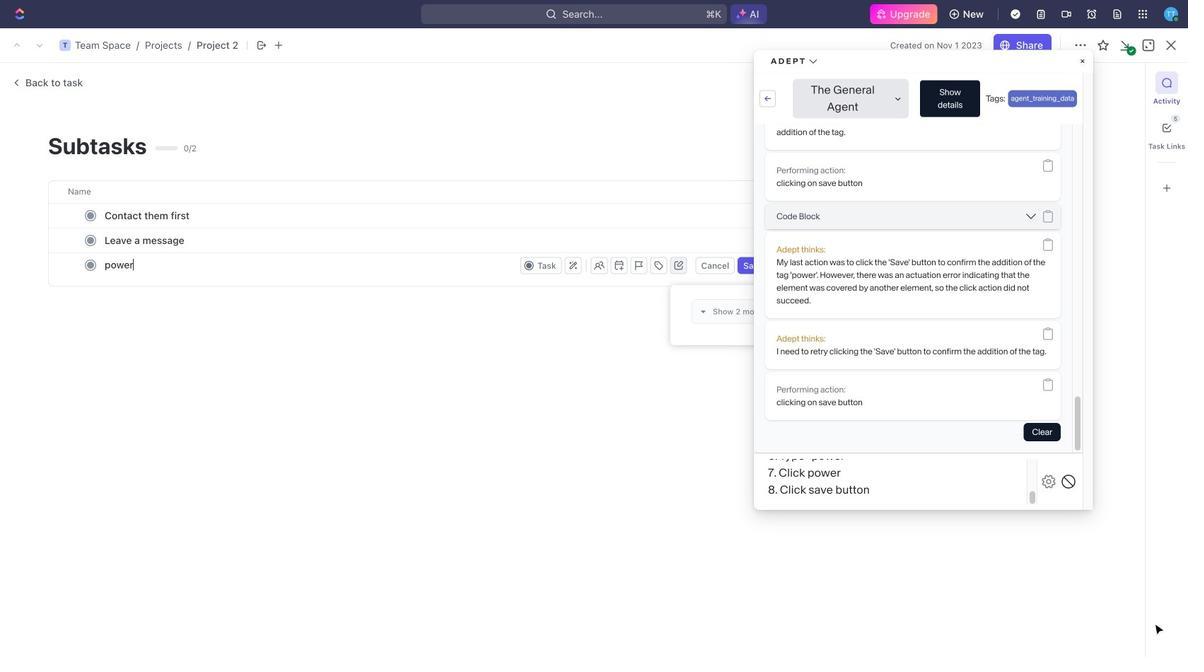 Task type: vqa. For each thing, say whether or not it's contained in the screenshot.
Email to the left
no



Task type: describe. For each thing, give the bounding box(es) containing it.
custom fields element
[[692, 299, 1014, 324]]

task sidebar navigation tab list
[[1149, 71, 1186, 199]]

Task name or type '/' for commands text field
[[105, 253, 518, 276]]

2 team space, , element from the left
[[59, 40, 71, 51]]

1 team space, , element from the left
[[12, 40, 23, 51]]



Task type: locate. For each thing, give the bounding box(es) containing it.
0 horizontal spatial team space, , element
[[12, 40, 23, 51]]

1 horizontal spatial team space, , element
[[59, 40, 71, 51]]

Search tasks... text field
[[1038, 103, 1180, 124]]

Edit task name text field
[[226, 305, 912, 332]]

team space, , element
[[12, 40, 23, 51], [59, 40, 71, 51]]



